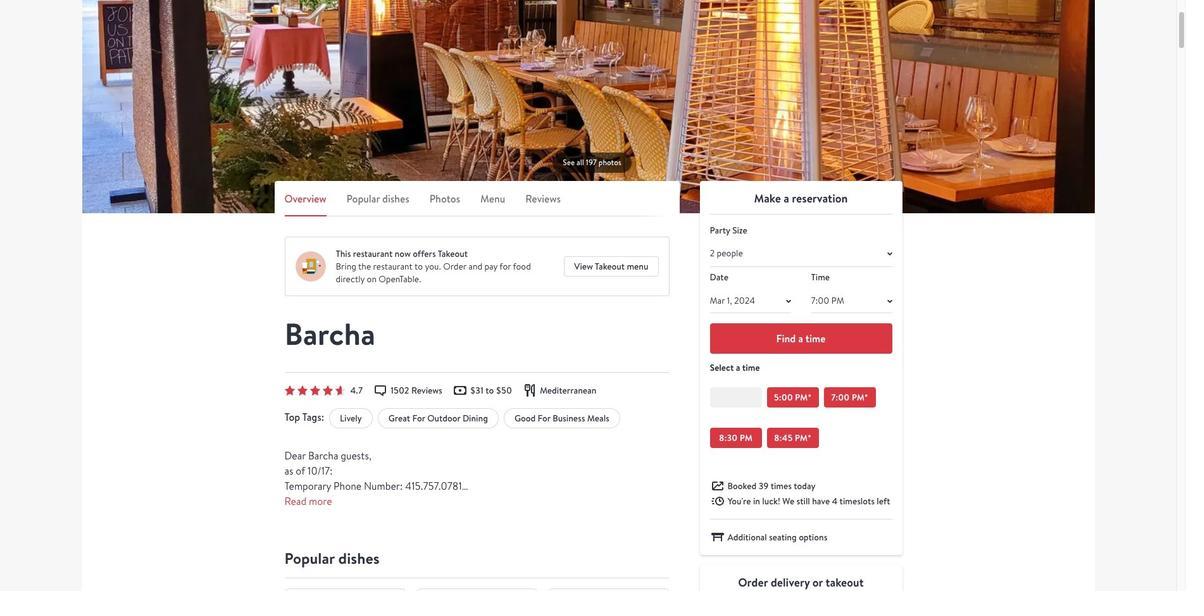 Task type: describe. For each thing, give the bounding box(es) containing it.
4.7 stars image
[[285, 386, 345, 396]]



Task type: locate. For each thing, give the bounding box(es) containing it.
book your cozy patio table today! - barcha, san francisco, ca image
[[82, 0, 1095, 213]]

this restaurant now offers takeout image
[[295, 251, 326, 282]]

tab list
[[285, 191, 670, 217]]



Task type: vqa. For each thing, say whether or not it's contained in the screenshot.
Book Your Cozy Patio Table Today! - Barcha, San Francisco, Ca image
yes



